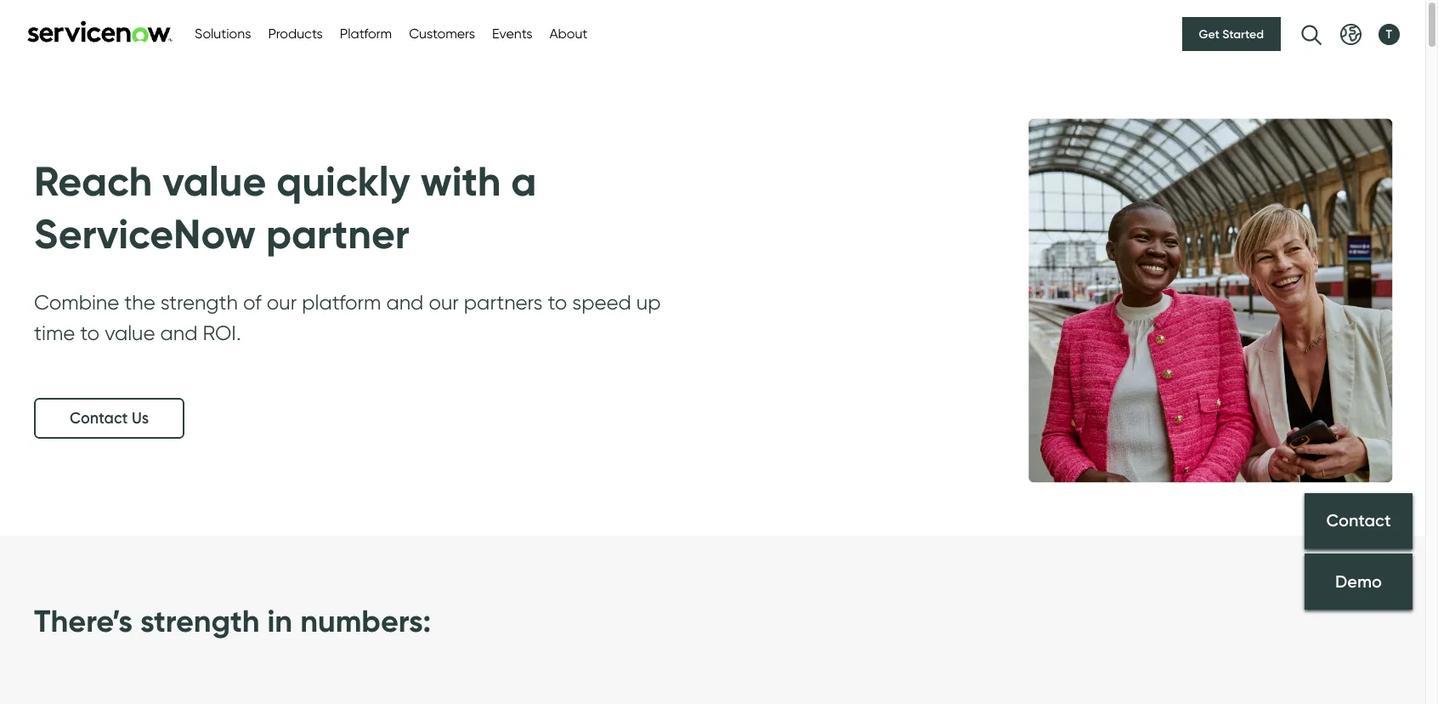 Task type: locate. For each thing, give the bounding box(es) containing it.
our left partners on the left
[[429, 290, 459, 315]]

0 vertical spatial value
[[163, 155, 267, 206]]

numbers:
[[300, 602, 431, 640]]

reach
[[34, 155, 152, 206]]

demo
[[1336, 571, 1383, 592]]

contact for contact us
[[70, 409, 128, 428]]

contact left us on the bottom left
[[70, 409, 128, 428]]

contact for contact
[[1327, 510, 1392, 531]]

quickly
[[277, 155, 411, 206]]

customers
[[409, 26, 475, 42]]

strength up 'roi.'
[[160, 290, 238, 315]]

get started
[[1200, 26, 1265, 42]]

servicenow
[[34, 208, 256, 259]]

1 vertical spatial to
[[80, 321, 100, 346]]

value inside reach value quickly with a servicenow partner
[[163, 155, 267, 206]]

to left speed on the left
[[548, 290, 568, 315]]

and
[[386, 290, 424, 315], [160, 321, 198, 346]]

0 horizontal spatial to
[[80, 321, 100, 346]]

customers button
[[409, 24, 475, 44]]

strength left in
[[140, 602, 260, 640]]

2 our from the left
[[429, 290, 459, 315]]

0 vertical spatial strength
[[160, 290, 238, 315]]

partner
[[266, 208, 410, 259]]

0 vertical spatial contact
[[70, 409, 128, 428]]

up
[[637, 290, 661, 315]]

0 horizontal spatial our
[[267, 290, 297, 315]]

events
[[492, 26, 533, 42]]

to down combine
[[80, 321, 100, 346]]

strength
[[160, 290, 238, 315], [140, 602, 260, 640]]

servicenow image
[[26, 20, 174, 42]]

0 horizontal spatial value
[[105, 321, 155, 346]]

value
[[163, 155, 267, 206], [105, 321, 155, 346]]

1 horizontal spatial value
[[163, 155, 267, 206]]

time
[[34, 321, 75, 346]]

solutions
[[195, 26, 251, 42]]

in
[[267, 602, 293, 640]]

our
[[267, 290, 297, 315], [429, 290, 459, 315]]

contact up demo link
[[1327, 510, 1392, 531]]

0 vertical spatial to
[[548, 290, 568, 315]]

0 vertical spatial and
[[386, 290, 424, 315]]

1 vertical spatial value
[[105, 321, 155, 346]]

0 horizontal spatial contact
[[70, 409, 128, 428]]

combine the strength of our platform and our partners to speed up time to value and roi.
[[34, 290, 661, 346]]

platform
[[302, 290, 381, 315]]

contact
[[70, 409, 128, 428], [1327, 510, 1392, 531]]

demo link
[[1305, 553, 1413, 609]]

value inside combine the strength of our platform and our partners to speed up time to value and roi.
[[105, 321, 155, 346]]

platform button
[[340, 24, 392, 44]]

our right of
[[267, 290, 297, 315]]

a
[[511, 155, 537, 206]]

the
[[124, 290, 155, 315]]

and right platform
[[386, 290, 424, 315]]

1 vertical spatial contact
[[1327, 510, 1392, 531]]

contact us
[[70, 409, 149, 428]]

1 vertical spatial strength
[[140, 602, 260, 640]]

and left 'roi.'
[[160, 321, 198, 346]]

1 horizontal spatial to
[[548, 290, 568, 315]]

1 horizontal spatial contact
[[1327, 510, 1392, 531]]

1 horizontal spatial and
[[386, 290, 424, 315]]

0 horizontal spatial and
[[160, 321, 198, 346]]

1 horizontal spatial our
[[429, 290, 459, 315]]

to
[[548, 290, 568, 315], [80, 321, 100, 346]]

partners
[[464, 290, 543, 315]]



Task type: vqa. For each thing, say whether or not it's contained in the screenshot.
the bottom Value
yes



Task type: describe. For each thing, give the bounding box(es) containing it.
with
[[421, 155, 501, 206]]

started
[[1223, 26, 1265, 42]]

platform
[[340, 26, 392, 42]]

reach value quickly with a servicenow partner
[[34, 155, 537, 259]]

1 vertical spatial and
[[160, 321, 198, 346]]

strength inside combine the strength of our platform and our partners to speed up time to value and roi.
[[160, 290, 238, 315]]

products button
[[268, 24, 323, 44]]

combine
[[34, 290, 119, 315]]

products
[[268, 26, 323, 42]]

contact link
[[1305, 493, 1413, 549]]

get started link
[[1183, 17, 1282, 51]]

get
[[1200, 26, 1220, 42]]

about
[[550, 26, 588, 42]]

contact us link
[[34, 398, 184, 439]]

about button
[[550, 24, 588, 44]]

1 our from the left
[[267, 290, 297, 315]]

there's
[[34, 602, 133, 640]]

there's strength in numbers:
[[34, 602, 431, 640]]

speed
[[573, 290, 632, 315]]

events button
[[492, 24, 533, 44]]

of
[[243, 290, 262, 315]]

us
[[132, 409, 149, 428]]

roi.
[[203, 321, 241, 346]]

solutions button
[[195, 24, 251, 44]]



